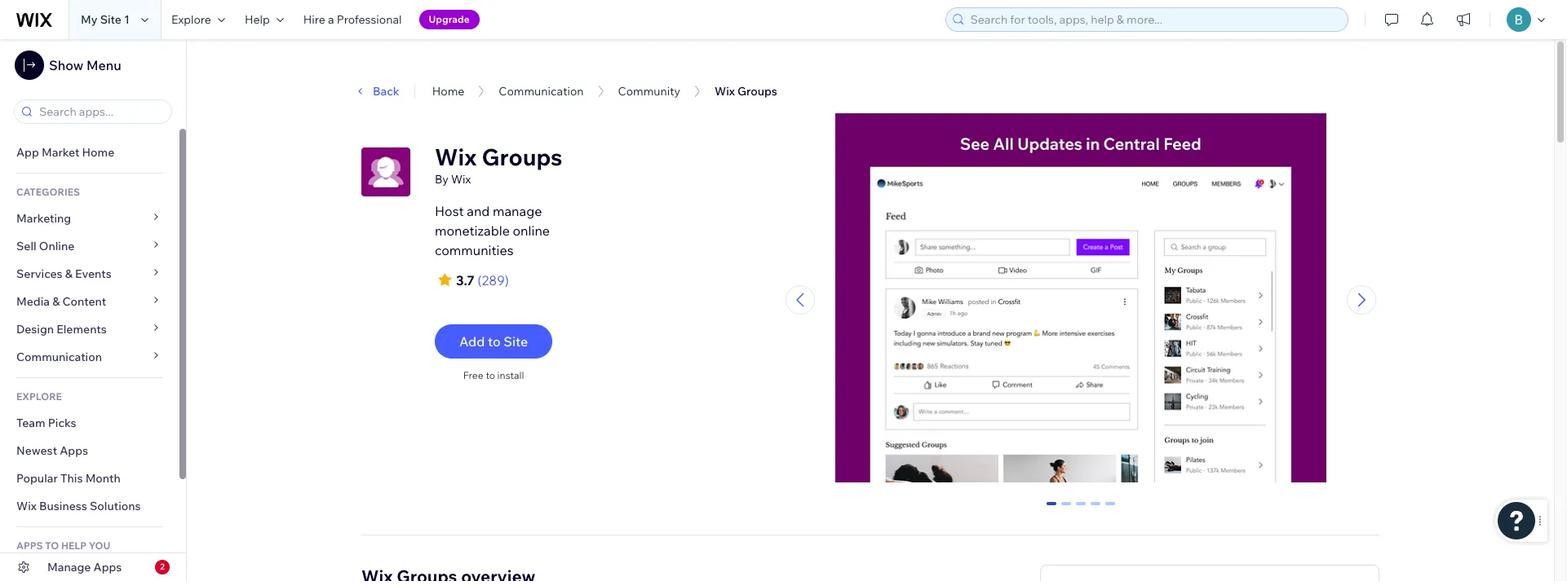 Task type: vqa. For each thing, say whether or not it's contained in the screenshot.
marketing on the top left of the page
yes



Task type: describe. For each thing, give the bounding box(es) containing it.
manage apps
[[47, 561, 122, 575]]

help
[[245, 12, 270, 27]]

1 horizontal spatial communication link
[[499, 84, 584, 99]]

this
[[60, 472, 83, 486]]

free
[[463, 370, 484, 382]]

popular this month link
[[0, 465, 179, 493]]

newest apps link
[[0, 437, 179, 465]]

upgrade
[[429, 13, 470, 25]]

site inside "button"
[[504, 334, 528, 350]]

sell online
[[16, 239, 75, 254]]

wix groups preview 0 image
[[835, 113, 1327, 491]]

back button
[[353, 84, 400, 99]]

0 horizontal spatial site
[[100, 12, 121, 27]]

free to install
[[463, 370, 524, 382]]

categories
[[16, 186, 80, 198]]

0 1 2 3 4
[[1048, 502, 1114, 517]]

add to site button
[[435, 325, 553, 359]]

help button
[[235, 0, 294, 39]]

team picks
[[16, 416, 76, 431]]

home inside "sidebar" element
[[82, 145, 114, 160]]

monetizable
[[435, 223, 510, 239]]

sell online link
[[0, 233, 179, 260]]

explore
[[171, 12, 211, 27]]

design elements
[[16, 322, 107, 337]]

wix groups by wix
[[435, 143, 563, 187]]

media
[[16, 295, 50, 309]]

wix business solutions link
[[0, 493, 179, 521]]

marketing link
[[0, 205, 179, 233]]

app market home link
[[0, 139, 179, 166]]

business
[[39, 499, 87, 514]]

install
[[497, 370, 524, 382]]

wix for wix groups by wix
[[435, 143, 477, 171]]

team picks link
[[0, 410, 179, 437]]

online
[[39, 239, 75, 254]]

& for events
[[65, 267, 73, 281]]

to for free
[[486, 370, 495, 382]]

0 vertical spatial communication
[[499, 84, 584, 99]]

wix groups
[[715, 84, 777, 99]]

add to site
[[459, 334, 528, 350]]

wix groups logo image
[[361, 148, 410, 197]]

to for add
[[488, 334, 501, 350]]

apps for newest apps
[[60, 444, 88, 459]]

1 horizontal spatial 2
[[1078, 502, 1084, 517]]

Search apps... field
[[34, 100, 166, 123]]

upgrade button
[[419, 10, 480, 29]]

(
[[478, 273, 482, 289]]

communication inside "sidebar" element
[[16, 350, 105, 365]]

services & events link
[[0, 260, 179, 288]]

popular this month
[[16, 472, 121, 486]]

newest
[[16, 444, 57, 459]]

Search for tools, apps, help & more... field
[[966, 8, 1343, 31]]

apps for manage apps
[[93, 561, 122, 575]]

by
[[435, 172, 449, 187]]

help
[[61, 540, 87, 552]]

you
[[89, 540, 110, 552]]

marketing
[[16, 211, 71, 226]]

2 inside "sidebar" element
[[160, 562, 165, 573]]

show
[[49, 57, 83, 73]]

home link
[[432, 84, 465, 99]]

hire
[[303, 12, 325, 27]]

wix for wix groups
[[715, 84, 735, 99]]

host
[[435, 203, 464, 219]]

3.7
[[456, 273, 475, 289]]

month
[[85, 472, 121, 486]]

show menu button
[[15, 51, 121, 80]]

media & content
[[16, 295, 106, 309]]



Task type: locate. For each thing, give the bounding box(es) containing it.
apps
[[16, 540, 43, 552]]

picks
[[48, 416, 76, 431]]

1 vertical spatial site
[[504, 334, 528, 350]]

wix groups button
[[707, 79, 786, 104]]

wix for wix business solutions
[[16, 499, 37, 514]]

1
[[124, 12, 130, 27], [1063, 502, 1069, 517]]

solutions
[[90, 499, 141, 514]]

0 vertical spatial 1
[[124, 12, 130, 27]]

and
[[467, 203, 490, 219]]

0 horizontal spatial communication link
[[0, 343, 179, 371]]

team
[[16, 416, 45, 431]]

& left events
[[65, 267, 73, 281]]

1 vertical spatial &
[[52, 295, 60, 309]]

1 vertical spatial 1
[[1063, 502, 1069, 517]]

wix down popular
[[16, 499, 37, 514]]

wix right community link
[[715, 84, 735, 99]]

my site 1
[[81, 12, 130, 27]]

to right 'add'
[[488, 334, 501, 350]]

services
[[16, 267, 62, 281]]

back
[[373, 84, 400, 99]]

a
[[328, 12, 334, 27]]

groups
[[738, 84, 777, 99], [482, 143, 563, 171]]

groups for wix groups
[[738, 84, 777, 99]]

site up install
[[504, 334, 528, 350]]

my
[[81, 12, 98, 27]]

groups inside wix groups by wix
[[482, 143, 563, 171]]

market
[[42, 145, 79, 160]]

wix up by
[[435, 143, 477, 171]]

home right back
[[432, 84, 465, 99]]

3.7 ( 289 )
[[456, 273, 509, 289]]

wix inside wix business solutions link
[[16, 499, 37, 514]]

0 horizontal spatial communication
[[16, 350, 105, 365]]

289
[[482, 273, 505, 289]]

1 horizontal spatial home
[[432, 84, 465, 99]]

add
[[459, 334, 485, 350]]

0
[[1048, 502, 1055, 517]]

newest apps
[[16, 444, 88, 459]]

0 vertical spatial site
[[100, 12, 121, 27]]

1 horizontal spatial groups
[[738, 84, 777, 99]]

hire a professional link
[[294, 0, 412, 39]]

2 right manage apps
[[160, 562, 165, 573]]

popular
[[16, 472, 58, 486]]

0 vertical spatial groups
[[738, 84, 777, 99]]

apps to help you
[[16, 540, 110, 552]]

sell
[[16, 239, 36, 254]]

app market home
[[16, 145, 114, 160]]

0 vertical spatial 2
[[1078, 502, 1084, 517]]

host and manage monetizable online communities
[[435, 203, 550, 259]]

0 vertical spatial &
[[65, 267, 73, 281]]

to right free at the left bottom
[[486, 370, 495, 382]]

1 vertical spatial home
[[82, 145, 114, 160]]

0 horizontal spatial groups
[[482, 143, 563, 171]]

0 vertical spatial communication link
[[499, 84, 584, 99]]

community link
[[618, 84, 681, 99]]

design elements link
[[0, 316, 179, 343]]

online
[[513, 223, 550, 239]]

design
[[16, 322, 54, 337]]

1 horizontal spatial 1
[[1063, 502, 1069, 517]]

home right the market
[[82, 145, 114, 160]]

1 right my in the left of the page
[[124, 12, 130, 27]]

apps down you
[[93, 561, 122, 575]]

1 horizontal spatial communication
[[499, 84, 584, 99]]

menu
[[86, 57, 121, 73]]

1 vertical spatial to
[[486, 370, 495, 382]]

events
[[75, 267, 112, 281]]

hire a professional
[[303, 12, 402, 27]]

0 horizontal spatial apps
[[60, 444, 88, 459]]

0 horizontal spatial 1
[[124, 12, 130, 27]]

professional
[[337, 12, 402, 27]]

communities
[[435, 242, 514, 259]]

wix right by
[[451, 172, 471, 187]]

1 vertical spatial 2
[[160, 562, 165, 573]]

wix inside wix groups button
[[715, 84, 735, 99]]

1 right 0
[[1063, 502, 1069, 517]]

site right my in the left of the page
[[100, 12, 121, 27]]

app
[[16, 145, 39, 160]]

to
[[488, 334, 501, 350], [486, 370, 495, 382]]

groups inside button
[[738, 84, 777, 99]]

wix business solutions
[[16, 499, 141, 514]]

0 vertical spatial home
[[432, 84, 465, 99]]

4
[[1107, 502, 1114, 517]]

home
[[432, 84, 465, 99], [82, 145, 114, 160]]

1 vertical spatial apps
[[93, 561, 122, 575]]

3
[[1092, 502, 1099, 517]]

apps up "this"
[[60, 444, 88, 459]]

site
[[100, 12, 121, 27], [504, 334, 528, 350]]

0 vertical spatial to
[[488, 334, 501, 350]]

sidebar element
[[0, 39, 187, 582]]

1 vertical spatial communication link
[[0, 343, 179, 371]]

0 vertical spatial apps
[[60, 444, 88, 459]]

)
[[505, 273, 509, 289]]

1 horizontal spatial &
[[65, 267, 73, 281]]

&
[[65, 267, 73, 281], [52, 295, 60, 309]]

manage
[[493, 203, 542, 219]]

communication link
[[499, 84, 584, 99], [0, 343, 179, 371]]

content
[[62, 295, 106, 309]]

services & events
[[16, 267, 112, 281]]

& for content
[[52, 295, 60, 309]]

to
[[45, 540, 59, 552]]

community
[[618, 84, 681, 99]]

to inside "button"
[[488, 334, 501, 350]]

apps
[[60, 444, 88, 459], [93, 561, 122, 575]]

show menu
[[49, 57, 121, 73]]

1 horizontal spatial site
[[504, 334, 528, 350]]

2
[[1078, 502, 1084, 517], [160, 562, 165, 573]]

0 horizontal spatial home
[[82, 145, 114, 160]]

0 horizontal spatial &
[[52, 295, 60, 309]]

0 horizontal spatial 2
[[160, 562, 165, 573]]

1 horizontal spatial apps
[[93, 561, 122, 575]]

1 vertical spatial communication
[[16, 350, 105, 365]]

explore
[[16, 391, 62, 403]]

2 left 3
[[1078, 502, 1084, 517]]

wix
[[715, 84, 735, 99], [435, 143, 477, 171], [451, 172, 471, 187], [16, 499, 37, 514]]

1 vertical spatial groups
[[482, 143, 563, 171]]

communication
[[499, 84, 584, 99], [16, 350, 105, 365]]

media & content link
[[0, 288, 179, 316]]

manage
[[47, 561, 91, 575]]

groups for wix groups by wix
[[482, 143, 563, 171]]

elements
[[56, 322, 107, 337]]

& right 'media'
[[52, 295, 60, 309]]



